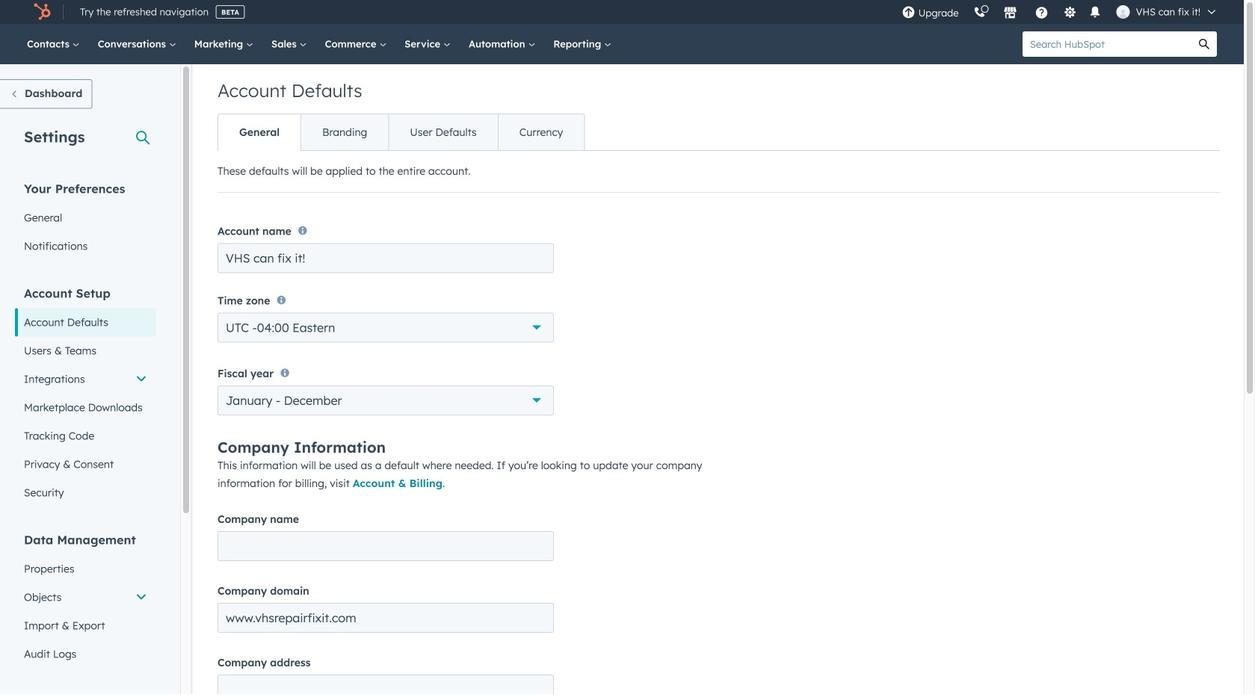 Task type: vqa. For each thing, say whether or not it's contained in the screenshot.
"&"
no



Task type: locate. For each thing, give the bounding box(es) containing it.
terry turtle image
[[1117, 5, 1130, 19]]

None text field
[[218, 603, 554, 633]]

data management element
[[15, 532, 156, 669]]

Search HubSpot search field
[[1023, 31, 1192, 57]]

None text field
[[218, 243, 554, 273], [218, 532, 554, 561], [218, 675, 554, 695], [218, 243, 554, 273], [218, 532, 554, 561], [218, 675, 554, 695]]

menu
[[895, 0, 1226, 24]]

navigation
[[218, 114, 585, 151]]



Task type: describe. For each thing, give the bounding box(es) containing it.
your preferences element
[[15, 181, 156, 261]]

marketplaces image
[[1004, 7, 1017, 20]]

account setup element
[[15, 285, 156, 507]]



